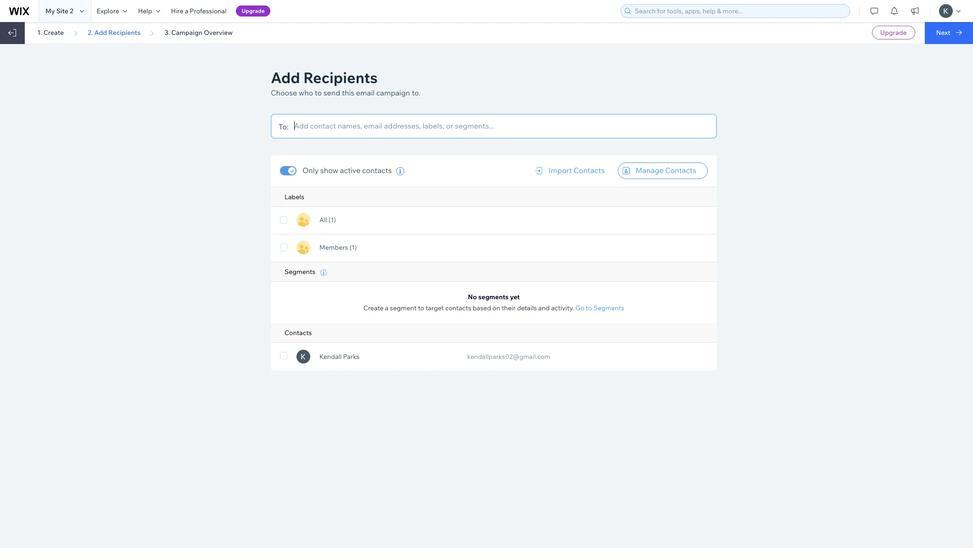 Task type: vqa. For each thing, say whether or not it's contained in the screenshot.
Contacts to the middle
yes



Task type: locate. For each thing, give the bounding box(es) containing it.
contacts
[[362, 166, 392, 175], [445, 304, 471, 312]]

3. campaign overview
[[164, 28, 233, 37]]

contacts right active
[[362, 166, 392, 175]]

campaign
[[376, 88, 410, 97]]

create inside the no segments yet create a segment to target contacts based on their details and activity. go to segments
[[363, 304, 384, 312]]

campaign
[[171, 28, 202, 37]]

1 horizontal spatial contacts
[[445, 304, 471, 312]]

target
[[426, 304, 444, 312]]

0 horizontal spatial (1)
[[329, 216, 336, 224]]

kendallparks02@gmail.com
[[467, 353, 550, 361]]

0 horizontal spatial to
[[315, 88, 322, 97]]

create left segment
[[363, 304, 384, 312]]

contacts inside the no segments yet create a segment to target contacts based on their details and activity. go to segments
[[445, 304, 471, 312]]

1 vertical spatial segments
[[593, 304, 624, 312]]

a right the hire
[[185, 7, 188, 15]]

1 vertical spatial (1)
[[350, 243, 357, 252]]

0 horizontal spatial contacts
[[362, 166, 392, 175]]

upgrade button
[[236, 6, 270, 17], [872, 26, 915, 39]]

add right 2.
[[94, 28, 107, 37]]

1. create
[[37, 28, 64, 37]]

0 vertical spatial add
[[94, 28, 107, 37]]

1 horizontal spatial (1)
[[350, 243, 357, 252]]

0 horizontal spatial a
[[185, 7, 188, 15]]

2 horizontal spatial contacts
[[665, 166, 696, 175]]

my site 2
[[45, 7, 73, 15]]

to right who
[[315, 88, 322, 97]]

to:
[[279, 122, 289, 131]]

this
[[342, 88, 354, 97]]

0 horizontal spatial contacts
[[285, 329, 312, 337]]

based
[[473, 304, 491, 312]]

create right 1.
[[43, 28, 64, 37]]

(1)
[[329, 216, 336, 224], [350, 243, 357, 252]]

(1) right 'members'
[[350, 243, 357, 252]]

0 vertical spatial recipients
[[108, 28, 140, 37]]

manage contacts link
[[618, 162, 708, 179]]

kendall parks
[[319, 352, 360, 361]]

1 horizontal spatial recipients
[[303, 68, 378, 87]]

to left target
[[418, 304, 424, 312]]

1 horizontal spatial to
[[418, 304, 424, 312]]

1 vertical spatial a
[[385, 304, 388, 312]]

1 vertical spatial add
[[271, 68, 300, 87]]

0 vertical spatial create
[[43, 28, 64, 37]]

manage contacts
[[636, 166, 696, 175]]

upgrade
[[242, 7, 265, 14], [880, 28, 907, 37]]

1 horizontal spatial segments
[[593, 304, 624, 312]]

contacts
[[574, 166, 605, 175], [665, 166, 696, 175], [285, 329, 312, 337]]

add
[[94, 28, 107, 37], [271, 68, 300, 87]]

explore
[[97, 7, 119, 15]]

hire
[[171, 7, 183, 15]]

show
[[320, 166, 338, 175]]

1 vertical spatial upgrade button
[[872, 26, 915, 39]]

segment
[[390, 304, 417, 312]]

send
[[323, 88, 340, 97]]

1 vertical spatial contacts
[[445, 304, 471, 312]]

segments inside the no segments yet create a segment to target contacts based on their details and activity. go to segments
[[593, 304, 624, 312]]

1 horizontal spatial contacts
[[574, 166, 605, 175]]

0 vertical spatial upgrade button
[[236, 6, 270, 17]]

to.
[[412, 88, 420, 97]]

a left segment
[[385, 304, 388, 312]]

0 vertical spatial (1)
[[329, 216, 336, 224]]

1 horizontal spatial add
[[271, 68, 300, 87]]

3.
[[164, 28, 170, 37]]

(1) right all
[[329, 216, 336, 224]]

0 horizontal spatial upgrade
[[242, 7, 265, 14]]

parks
[[343, 352, 360, 361]]

1 horizontal spatial a
[[385, 304, 388, 312]]

contacts inside "link"
[[665, 166, 696, 175]]

0 horizontal spatial create
[[43, 28, 64, 37]]

email
[[356, 88, 375, 97]]

1 vertical spatial recipients
[[303, 68, 378, 87]]

recipients inside add recipients choose who to send this email campaign to.
[[303, 68, 378, 87]]

import contacts link
[[530, 162, 616, 179]]

1 horizontal spatial create
[[363, 304, 384, 312]]

segments
[[285, 268, 317, 276], [593, 304, 624, 312]]

recipients down explore
[[108, 28, 140, 37]]

create
[[43, 28, 64, 37], [363, 304, 384, 312]]

to inside add recipients choose who to send this email campaign to.
[[315, 88, 322, 97]]

add up choose
[[271, 68, 300, 87]]

0 vertical spatial contacts
[[362, 166, 392, 175]]

Add contact names, email addresses, labels, or segments... text field
[[294, 119, 712, 133]]

on
[[493, 304, 500, 312]]

only show active contacts
[[302, 166, 392, 175]]

details
[[517, 304, 537, 312]]

1 vertical spatial create
[[363, 304, 384, 312]]

0 horizontal spatial upgrade button
[[236, 6, 270, 17]]

contacts down no
[[445, 304, 471, 312]]

no segments yet create a segment to target contacts based on their details and activity. go to segments
[[363, 293, 624, 312]]

help
[[138, 7, 152, 15]]

a
[[185, 7, 188, 15], [385, 304, 388, 312]]

labels
[[285, 193, 304, 201]]

site
[[56, 7, 68, 15]]

recipients up this
[[303, 68, 378, 87]]

0 vertical spatial a
[[185, 7, 188, 15]]

to right 'go'
[[586, 304, 592, 312]]

help button
[[133, 0, 166, 22]]

1 horizontal spatial upgrade
[[880, 28, 907, 37]]

recipients
[[108, 28, 140, 37], [303, 68, 378, 87]]

contacts for manage contacts
[[665, 166, 696, 175]]

0 vertical spatial segments
[[285, 268, 317, 276]]

to
[[315, 88, 322, 97], [418, 304, 424, 312], [586, 304, 592, 312]]



Task type: describe. For each thing, give the bounding box(es) containing it.
(1) for all (1)
[[329, 216, 336, 224]]

next button
[[925, 22, 973, 44]]

2 horizontal spatial to
[[586, 304, 592, 312]]

active
[[340, 166, 360, 175]]

yet
[[510, 293, 520, 301]]

1.
[[37, 28, 42, 37]]

choose
[[271, 88, 297, 97]]

3. campaign overview link
[[164, 28, 233, 37]]

import
[[549, 166, 572, 175]]

Search for tools, apps, help & more... field
[[632, 5, 847, 17]]

hire a professional
[[171, 7, 226, 15]]

next
[[936, 28, 950, 37]]

import contacts
[[549, 166, 605, 175]]

overview
[[204, 28, 233, 37]]

0 vertical spatial upgrade
[[242, 7, 265, 14]]

only
[[302, 166, 319, 175]]

their
[[502, 304, 516, 312]]

add recipients choose who to send this email campaign to.
[[271, 68, 420, 97]]

2. add recipients link
[[88, 28, 140, 37]]

all
[[319, 216, 327, 224]]

2
[[70, 7, 73, 15]]

kendall
[[319, 352, 342, 361]]

(1) for members (1)
[[350, 243, 357, 252]]

a inside the no segments yet create a segment to target contacts based on their details and activity. go to segments
[[385, 304, 388, 312]]

activity.
[[551, 304, 574, 312]]

0 horizontal spatial segments
[[285, 268, 317, 276]]

add inside add recipients choose who to send this email campaign to.
[[271, 68, 300, 87]]

2. add recipients
[[88, 28, 140, 37]]

members (1)
[[319, 243, 358, 252]]

go
[[575, 304, 584, 312]]

segments
[[478, 293, 509, 301]]

members
[[319, 243, 348, 252]]

my
[[45, 7, 55, 15]]

1 vertical spatial upgrade
[[880, 28, 907, 37]]

hire a professional link
[[166, 0, 232, 22]]

contacts for import contacts
[[574, 166, 605, 175]]

and
[[538, 304, 550, 312]]

2.
[[88, 28, 93, 37]]

0 horizontal spatial add
[[94, 28, 107, 37]]

all (1)
[[319, 216, 337, 224]]

0 horizontal spatial recipients
[[108, 28, 140, 37]]

professional
[[190, 7, 226, 15]]

who
[[299, 88, 313, 97]]

no
[[468, 293, 477, 301]]

1 horizontal spatial upgrade button
[[872, 26, 915, 39]]

1. create link
[[37, 28, 64, 37]]

manage
[[636, 166, 663, 175]]



